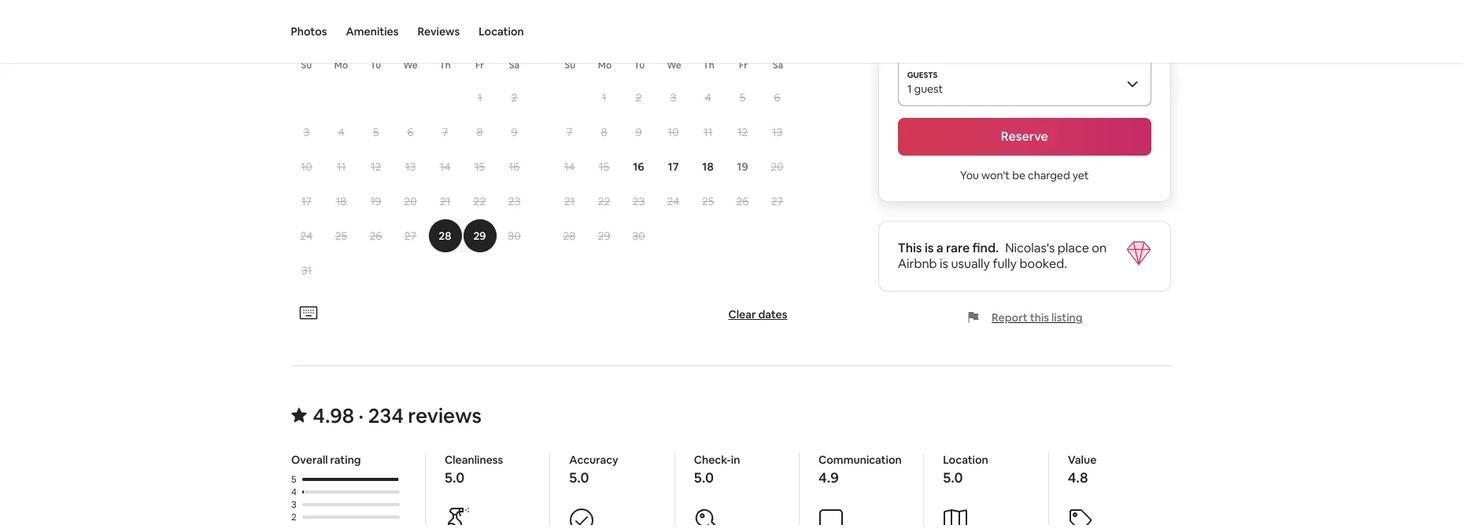 Task type: vqa. For each thing, say whether or not it's contained in the screenshot.
2nd 9 button from left
yes



Task type: describe. For each thing, give the bounding box(es) containing it.
1 vertical spatial 11 button
[[324, 150, 359, 183]]

26 for '26' button to the top
[[737, 194, 749, 209]]

0 horizontal spatial is
[[926, 240, 935, 257]]

1 22 button from the left
[[463, 185, 497, 218]]

accuracy
[[569, 453, 618, 468]]

2 21 from the left
[[564, 194, 575, 209]]

1 horizontal spatial 5 button
[[726, 81, 760, 114]]

reserve button
[[899, 118, 1152, 156]]

1 tu from the left
[[371, 59, 381, 71]]

0 horizontal spatial 12 button
[[359, 150, 393, 183]]

2 vertical spatial 3
[[291, 499, 296, 512]]

1 vertical spatial 26 button
[[359, 220, 393, 253]]

1 15 from the left
[[475, 160, 485, 174]]

0 horizontal spatial 4
[[291, 486, 296, 499]]

2 23 from the left
[[633, 194, 645, 209]]

report this listing
[[993, 311, 1084, 325]]

1 29 from the left
[[474, 229, 486, 243]]

1 horizontal spatial 10
[[668, 125, 679, 139]]

this
[[899, 240, 923, 257]]

overall
[[291, 453, 328, 468]]

overall rating
[[291, 453, 361, 468]]

1 16 button from the left
[[497, 150, 532, 183]]

clear
[[729, 308, 756, 322]]

18 for the topmost 18 button
[[703, 160, 714, 174]]

2 we from the left
[[667, 59, 682, 71]]

19 for the right 19 button
[[737, 160, 749, 174]]

1 9 button from the left
[[497, 116, 532, 149]]

2 28 button from the left
[[552, 220, 587, 253]]

1 vertical spatial 24
[[300, 229, 313, 243]]

0 vertical spatial 3 button
[[656, 81, 691, 114]]

2 8 button from the left
[[587, 116, 622, 149]]

photos button
[[291, 0, 327, 63]]

this is a rare find.
[[899, 240, 1000, 257]]

charged
[[1029, 168, 1071, 183]]

4.8
[[1068, 469, 1088, 487]]

1 vertical spatial 3
[[304, 125, 310, 139]]

0 vertical spatial 24
[[667, 194, 680, 209]]

1 vertical spatial 3 button
[[289, 116, 324, 149]]

photos
[[291, 24, 327, 39]]

5.0 for cleanliness 5.0
[[444, 469, 464, 487]]

1 for 9
[[478, 90, 482, 105]]

0 vertical spatial 17 button
[[656, 150, 691, 183]]

this
[[1031, 311, 1050, 325]]

a
[[937, 240, 944, 257]]

28 for 2nd the 28 button
[[563, 229, 576, 243]]

2 button for 7
[[497, 81, 532, 114]]

0 vertical spatial 11 button
[[691, 116, 726, 149]]

1 su from the left
[[301, 59, 312, 71]]

2 button for 11
[[622, 81, 656, 114]]

amenities button
[[346, 0, 399, 63]]

location 5.0
[[943, 453, 988, 487]]

1 horizontal spatial 20 button
[[760, 150, 795, 183]]

2 for 11
[[636, 90, 642, 105]]

march 2024
[[376, 24, 445, 41]]

1 fr from the left
[[476, 59, 484, 71]]

1 vertical spatial 4
[[338, 125, 345, 139]]

reviews
[[408, 403, 482, 430]]

26 for bottom '26' button
[[370, 229, 382, 243]]

1 button for 6
[[463, 81, 497, 114]]

calendar application
[[272, 8, 1334, 301]]

1 horizontal spatial 12 button
[[726, 116, 760, 149]]

0 horizontal spatial 18 button
[[324, 185, 359, 218]]

clear dates
[[729, 308, 788, 322]]

0 vertical spatial 18 button
[[691, 150, 726, 183]]

0 horizontal spatial 10 button
[[289, 150, 324, 183]]

0 horizontal spatial 2
[[291, 512, 296, 524]]

0 horizontal spatial 10
[[301, 160, 312, 174]]

1 21 from the left
[[440, 194, 451, 209]]

6 for the topmost 6 button
[[774, 90, 781, 105]]

·
[[359, 403, 364, 430]]

6 for bottom 6 button
[[407, 125, 414, 139]]

4.98
[[313, 403, 354, 430]]

25 for rightmost 25 button
[[702, 194, 714, 209]]

2 horizontal spatial 4
[[705, 90, 711, 105]]

0 vertical spatial 26 button
[[726, 185, 760, 218]]

1 guest button
[[899, 61, 1152, 105]]

location for location
[[479, 24, 524, 39]]

0 vertical spatial 13
[[772, 125, 783, 139]]

yet
[[1073, 168, 1090, 183]]

1 for 13
[[602, 90, 607, 105]]

27 for the bottom 27 button
[[405, 229, 417, 243]]

2 7 from the left
[[567, 125, 573, 139]]

1 vertical spatial 5 button
[[359, 116, 393, 149]]

value
[[1068, 453, 1097, 468]]

1 vertical spatial 5
[[373, 125, 379, 139]]

14 for 1st 14 button
[[440, 160, 451, 174]]

1 15 button from the left
[[463, 150, 497, 183]]

0 vertical spatial 3
[[671, 90, 677, 105]]

2 mo from the left
[[598, 59, 612, 71]]

0 vertical spatial 5
[[740, 90, 746, 105]]

1 14 button from the left
[[428, 150, 463, 183]]

12 for the right 12 button
[[738, 125, 748, 139]]

report
[[993, 311, 1029, 325]]

0 horizontal spatial 24 button
[[289, 220, 324, 253]]

1 vertical spatial 19 button
[[359, 185, 393, 218]]

2 16 button from the left
[[622, 150, 656, 183]]

4.9
[[819, 469, 839, 487]]

20 for the right '20' button
[[771, 160, 784, 174]]

17 for left 17 button
[[301, 194, 312, 209]]

location button
[[479, 0, 524, 63]]

1 horizontal spatial 19 button
[[726, 150, 760, 183]]

2 vertical spatial 5
[[291, 474, 296, 486]]

2 su from the left
[[565, 59, 576, 71]]

communication 4.9
[[819, 453, 902, 487]]

2 7 button from the left
[[552, 116, 587, 149]]

location for location 5.0
[[943, 453, 988, 468]]

place
[[1059, 240, 1090, 257]]

reserve
[[1002, 128, 1049, 145]]

1 th from the left
[[440, 59, 451, 71]]

1 horizontal spatial 4 button
[[691, 81, 726, 114]]

1 vertical spatial 27 button
[[393, 220, 428, 253]]

cleanliness
[[444, 453, 503, 468]]

you won't be charged yet
[[961, 168, 1090, 183]]

2 22 button from the left
[[587, 185, 622, 218]]

march
[[376, 24, 413, 41]]

won't
[[982, 168, 1011, 183]]

fully
[[994, 256, 1018, 272]]

27 for the rightmost 27 button
[[772, 194, 784, 209]]

18 for the leftmost 18 button
[[336, 194, 347, 209]]

rating
[[330, 453, 361, 468]]

14 for 1st 14 button from right
[[564, 160, 575, 174]]

1 guest
[[908, 82, 944, 96]]

1 vertical spatial 25 button
[[324, 220, 359, 253]]

1 horizontal spatial 25 button
[[691, 185, 726, 218]]



Task type: locate. For each thing, give the bounding box(es) containing it.
0 horizontal spatial 23 button
[[497, 185, 532, 218]]

2024
[[416, 24, 445, 41]]

0 vertical spatial 19 button
[[726, 150, 760, 183]]

3 5.0 from the left
[[694, 469, 714, 487]]

14
[[440, 160, 451, 174], [564, 160, 575, 174]]

usually
[[952, 256, 991, 272]]

31 button
[[289, 254, 324, 287]]

value 4.8
[[1068, 453, 1097, 487]]

2 fr from the left
[[739, 59, 748, 71]]

0 horizontal spatial 6 button
[[393, 116, 428, 149]]

dates
[[759, 308, 788, 322]]

0 vertical spatial 24 button
[[656, 185, 691, 218]]

1 vertical spatial 6 button
[[393, 116, 428, 149]]

1 horizontal spatial location
[[943, 453, 988, 468]]

4 5.0 from the left
[[943, 469, 963, 487]]

21 button
[[428, 185, 463, 218], [552, 185, 587, 218]]

2 button
[[497, 81, 532, 114], [622, 81, 656, 114]]

0 horizontal spatial 15
[[475, 160, 485, 174]]

2 14 button from the left
[[552, 150, 587, 183]]

5.0
[[444, 469, 464, 487], [569, 469, 589, 487], [694, 469, 714, 487], [943, 469, 963, 487]]

0 vertical spatial 25 button
[[691, 185, 726, 218]]

guest
[[915, 82, 944, 96]]

1 horizontal spatial 16
[[633, 160, 645, 174]]

1 horizontal spatial 5
[[373, 125, 379, 139]]

1 vertical spatial 13 button
[[393, 150, 428, 183]]

26
[[737, 194, 749, 209], [370, 229, 382, 243]]

1 horizontal spatial 18
[[703, 160, 714, 174]]

1 horizontal spatial 24
[[667, 194, 680, 209]]

1 9 from the left
[[511, 125, 518, 139]]

is left the a at the right
[[926, 240, 935, 257]]

2 8 from the left
[[601, 125, 608, 139]]

2 30 from the left
[[633, 229, 645, 243]]

1 vertical spatial 10 button
[[289, 150, 324, 183]]

22 for 2nd 22 button from left
[[598, 194, 611, 209]]

0 horizontal spatial 23
[[508, 194, 521, 209]]

19 for bottommost 19 button
[[370, 194, 381, 209]]

reviews button
[[418, 0, 460, 63]]

2 14 from the left
[[564, 160, 575, 174]]

8 button
[[463, 116, 497, 149], [587, 116, 622, 149]]

2 15 button from the left
[[587, 150, 622, 183]]

su right location button
[[565, 59, 576, 71]]

0 horizontal spatial 17 button
[[289, 185, 324, 218]]

2 16 from the left
[[633, 160, 645, 174]]

in
[[731, 453, 740, 468]]

1 vertical spatial 20 button
[[393, 185, 428, 218]]

12 for left 12 button
[[371, 160, 381, 174]]

2 9 button from the left
[[622, 116, 656, 149]]

1 horizontal spatial 7 button
[[552, 116, 587, 149]]

2 9 from the left
[[636, 125, 642, 139]]

is left usually on the right of page
[[941, 256, 949, 272]]

1 horizontal spatial 15
[[599, 160, 610, 174]]

10 button
[[656, 116, 691, 149], [289, 150, 324, 183]]

2 th from the left
[[703, 59, 715, 71]]

1 7 from the left
[[442, 125, 448, 139]]

2 23 button from the left
[[622, 185, 656, 218]]

0 vertical spatial 27 button
[[760, 185, 795, 218]]

17
[[668, 160, 679, 174], [301, 194, 312, 209]]

cleanliness 5.0
[[444, 453, 503, 487]]

nicolas's
[[1006, 240, 1056, 257]]

1 horizontal spatial 13 button
[[760, 116, 795, 149]]

25 for 25 button to the bottom
[[335, 229, 347, 243]]

18 button
[[691, 150, 726, 183], [324, 185, 359, 218]]

1 28 from the left
[[439, 229, 452, 243]]

1 horizontal spatial 2
[[511, 90, 518, 105]]

0 vertical spatial 17
[[668, 160, 679, 174]]

check-
[[694, 453, 731, 468]]

2 22 from the left
[[598, 194, 611, 209]]

1 22 from the left
[[474, 194, 486, 209]]

report this listing button
[[967, 311, 1084, 325]]

23 button
[[497, 185, 532, 218], [622, 185, 656, 218]]

31
[[301, 264, 312, 278]]

2 horizontal spatial 3
[[671, 90, 677, 105]]

0 horizontal spatial we
[[403, 59, 418, 71]]

1 30 from the left
[[508, 229, 521, 243]]

0 vertical spatial 6
[[774, 90, 781, 105]]

4.98 · 234 reviews
[[313, 403, 482, 430]]

1 30 button from the left
[[497, 220, 532, 253]]

0 horizontal spatial 29 button
[[463, 220, 497, 253]]

0 horizontal spatial 16
[[509, 160, 520, 174]]

1 23 button from the left
[[497, 185, 532, 218]]

su down photos
[[301, 59, 312, 71]]

16 button
[[497, 150, 532, 183], [622, 150, 656, 183]]

0 horizontal spatial 28 button
[[428, 220, 463, 253]]

20
[[771, 160, 784, 174], [404, 194, 417, 209]]

30 for second the 30 button from right
[[508, 229, 521, 243]]

11 for bottommost 11 button
[[337, 160, 346, 174]]

1 vertical spatial 11
[[337, 160, 346, 174]]

9
[[511, 125, 518, 139], [636, 125, 642, 139]]

1 23 from the left
[[508, 194, 521, 209]]

0 horizontal spatial 12
[[371, 160, 381, 174]]

5 button
[[726, 81, 760, 114], [359, 116, 393, 149]]

5.0 inside the location 5.0
[[943, 469, 963, 487]]

17 for top 17 button
[[668, 160, 679, 174]]

0 horizontal spatial 1 button
[[463, 81, 497, 114]]

amenities
[[346, 24, 399, 39]]

fr
[[476, 59, 484, 71], [739, 59, 748, 71]]

4
[[705, 90, 711, 105], [338, 125, 345, 139], [291, 486, 296, 499]]

1 inside dropdown button
[[908, 82, 913, 96]]

1 vertical spatial 10
[[301, 160, 312, 174]]

0 horizontal spatial 3
[[291, 499, 296, 512]]

airbnb
[[899, 256, 938, 272]]

2 29 from the left
[[598, 229, 611, 243]]

1
[[908, 82, 913, 96], [478, 90, 482, 105], [602, 90, 607, 105]]

2 2 button from the left
[[622, 81, 656, 114]]

2 15 from the left
[[599, 160, 610, 174]]

listing
[[1052, 311, 1084, 325]]

1 horizontal spatial 17 button
[[656, 150, 691, 183]]

1 horizontal spatial 30
[[633, 229, 645, 243]]

1 8 button from the left
[[463, 116, 497, 149]]

5.0 for accuracy 5.0
[[569, 469, 589, 487]]

nicolas's place on airbnb is usually fully booked.
[[899, 240, 1108, 272]]

1 horizontal spatial 10 button
[[656, 116, 691, 149]]

22 for 2nd 22 button from the right
[[474, 194, 486, 209]]

11 button
[[691, 116, 726, 149], [324, 150, 359, 183]]

8
[[477, 125, 483, 139], [601, 125, 608, 139]]

1 vertical spatial 27
[[405, 229, 417, 243]]

0 horizontal spatial 2 button
[[497, 81, 532, 114]]

234
[[368, 403, 404, 430]]

reviews
[[418, 24, 460, 39]]

0 horizontal spatial 9 button
[[497, 116, 532, 149]]

29
[[474, 229, 486, 243], [598, 229, 611, 243]]

28 for first the 28 button from left
[[439, 229, 452, 243]]

0 vertical spatial 11
[[704, 125, 713, 139]]

communication
[[819, 453, 902, 468]]

1 28 button from the left
[[428, 220, 463, 253]]

0 horizontal spatial th
[[440, 59, 451, 71]]

1 1 button from the left
[[463, 81, 497, 114]]

1 horizontal spatial 27
[[772, 194, 784, 209]]

0 horizontal spatial 22
[[474, 194, 486, 209]]

0 horizontal spatial sa
[[509, 59, 520, 71]]

is
[[926, 240, 935, 257], [941, 256, 949, 272]]

2 30 button from the left
[[622, 220, 656, 253]]

0 vertical spatial 6 button
[[760, 81, 795, 114]]

0 horizontal spatial 6
[[407, 125, 414, 139]]

1 horizontal spatial 23
[[633, 194, 645, 209]]

1 29 button from the left
[[463, 220, 497, 253]]

0 horizontal spatial su
[[301, 59, 312, 71]]

1 5.0 from the left
[[444, 469, 464, 487]]

5.0 for location 5.0
[[943, 469, 963, 487]]

1 we from the left
[[403, 59, 418, 71]]

22
[[474, 194, 486, 209], [598, 194, 611, 209]]

5.0 inside check-in 5.0
[[694, 469, 714, 487]]

1 horizontal spatial 22
[[598, 194, 611, 209]]

0 horizontal spatial 19
[[370, 194, 381, 209]]

su
[[301, 59, 312, 71], [565, 59, 576, 71]]

1 mo from the left
[[334, 59, 348, 71]]

1 horizontal spatial 26
[[737, 194, 749, 209]]

rare
[[947, 240, 971, 257]]

1 7 button from the left
[[428, 116, 463, 149]]

0 horizontal spatial 20 button
[[393, 185, 428, 218]]

1 vertical spatial 13
[[405, 160, 416, 174]]

you
[[961, 168, 980, 183]]

6
[[774, 90, 781, 105], [407, 125, 414, 139]]

22 button
[[463, 185, 497, 218], [587, 185, 622, 218]]

30 for 2nd the 30 button
[[633, 229, 645, 243]]

booked.
[[1020, 256, 1068, 272]]

2 vertical spatial 4
[[291, 486, 296, 499]]

2
[[511, 90, 518, 105], [636, 90, 642, 105], [291, 512, 296, 524]]

1 vertical spatial 20
[[404, 194, 417, 209]]

0 vertical spatial 27
[[772, 194, 784, 209]]

0 horizontal spatial 17
[[301, 194, 312, 209]]

3
[[671, 90, 677, 105], [304, 125, 310, 139], [291, 499, 296, 512]]

1 horizontal spatial 28
[[563, 229, 576, 243]]

30 button
[[497, 220, 532, 253], [622, 220, 656, 253]]

1 sa from the left
[[509, 59, 520, 71]]

2 21 button from the left
[[552, 185, 587, 218]]

we
[[403, 59, 418, 71], [667, 59, 682, 71]]

clear dates button
[[722, 301, 794, 328]]

1 horizontal spatial su
[[565, 59, 576, 71]]

0 horizontal spatial 26
[[370, 229, 382, 243]]

sa
[[509, 59, 520, 71], [773, 59, 784, 71]]

1 16 from the left
[[509, 160, 520, 174]]

0 vertical spatial 4 button
[[691, 81, 726, 114]]

mo
[[334, 59, 348, 71], [598, 59, 612, 71]]

0 horizontal spatial 22 button
[[463, 185, 497, 218]]

1 horizontal spatial 14 button
[[552, 150, 587, 183]]

1 horizontal spatial is
[[941, 256, 949, 272]]

0 horizontal spatial 20
[[404, 194, 417, 209]]

0 horizontal spatial 7
[[442, 125, 448, 139]]

1 8 from the left
[[477, 125, 483, 139]]

find.
[[973, 240, 1000, 257]]

1 2 button from the left
[[497, 81, 532, 114]]

1 horizontal spatial th
[[703, 59, 715, 71]]

16 for 1st 16 "button" from the right
[[633, 160, 645, 174]]

21
[[440, 194, 451, 209], [564, 194, 575, 209]]

3 button
[[656, 81, 691, 114], [289, 116, 324, 149]]

20 for the left '20' button
[[404, 194, 417, 209]]

1 horizontal spatial 27 button
[[760, 185, 795, 218]]

2 for 7
[[511, 90, 518, 105]]

0 horizontal spatial 8
[[477, 125, 483, 139]]

2 tu from the left
[[634, 59, 645, 71]]

0 horizontal spatial 24
[[300, 229, 313, 243]]

5.0 inside accuracy 5.0
[[569, 469, 589, 487]]

11
[[704, 125, 713, 139], [337, 160, 346, 174]]

2 sa from the left
[[773, 59, 784, 71]]

be
[[1013, 168, 1026, 183]]

1 button for 10
[[587, 81, 622, 114]]

1 button
[[463, 81, 497, 114], [587, 81, 622, 114]]

1 horizontal spatial mo
[[598, 59, 612, 71]]

7
[[442, 125, 448, 139], [567, 125, 573, 139]]

10
[[668, 125, 679, 139], [301, 160, 312, 174]]

0 horizontal spatial 26 button
[[359, 220, 393, 253]]

0 horizontal spatial 21 button
[[428, 185, 463, 218]]

11 for the topmost 11 button
[[704, 125, 713, 139]]

30
[[508, 229, 521, 243], [633, 229, 645, 243]]

5.0 inside cleanliness 5.0
[[444, 469, 464, 487]]

2 29 button from the left
[[587, 220, 622, 253]]

location
[[479, 24, 524, 39], [943, 453, 988, 468]]

1 21 button from the left
[[428, 185, 463, 218]]

1 horizontal spatial 14
[[564, 160, 575, 174]]

1 horizontal spatial 23 button
[[622, 185, 656, 218]]

25 button
[[691, 185, 726, 218], [324, 220, 359, 253]]

19 button
[[726, 150, 760, 183], [359, 185, 393, 218]]

1 vertical spatial 4 button
[[324, 116, 359, 149]]

5
[[740, 90, 746, 105], [373, 125, 379, 139], [291, 474, 296, 486]]

24
[[667, 194, 680, 209], [300, 229, 313, 243]]

14 button
[[428, 150, 463, 183], [552, 150, 587, 183]]

0 horizontal spatial 11
[[337, 160, 346, 174]]

0 horizontal spatial 5
[[291, 474, 296, 486]]

7 button
[[428, 116, 463, 149], [552, 116, 587, 149]]

0 horizontal spatial 27
[[405, 229, 417, 243]]

0 horizontal spatial 5 button
[[359, 116, 393, 149]]

2 5.0 from the left
[[569, 469, 589, 487]]

on
[[1093, 240, 1108, 257]]

check-in 5.0
[[694, 453, 740, 487]]

13
[[772, 125, 783, 139], [405, 160, 416, 174]]

23
[[508, 194, 521, 209], [633, 194, 645, 209]]

1 vertical spatial 12 button
[[359, 150, 393, 183]]

1 14 from the left
[[440, 160, 451, 174]]

20 button
[[760, 150, 795, 183], [393, 185, 428, 218]]

2 28 from the left
[[563, 229, 576, 243]]

1 horizontal spatial tu
[[634, 59, 645, 71]]

1 horizontal spatial 9
[[636, 125, 642, 139]]

26 button
[[726, 185, 760, 218], [359, 220, 393, 253]]

1 vertical spatial 18
[[336, 194, 347, 209]]

is inside nicolas's place on airbnb is usually fully booked.
[[941, 256, 949, 272]]

29 button
[[463, 220, 497, 253], [587, 220, 622, 253]]

1 vertical spatial 19
[[370, 194, 381, 209]]

16 for 1st 16 "button" from left
[[509, 160, 520, 174]]

2 1 button from the left
[[587, 81, 622, 114]]

accuracy 5.0
[[569, 453, 618, 487]]



